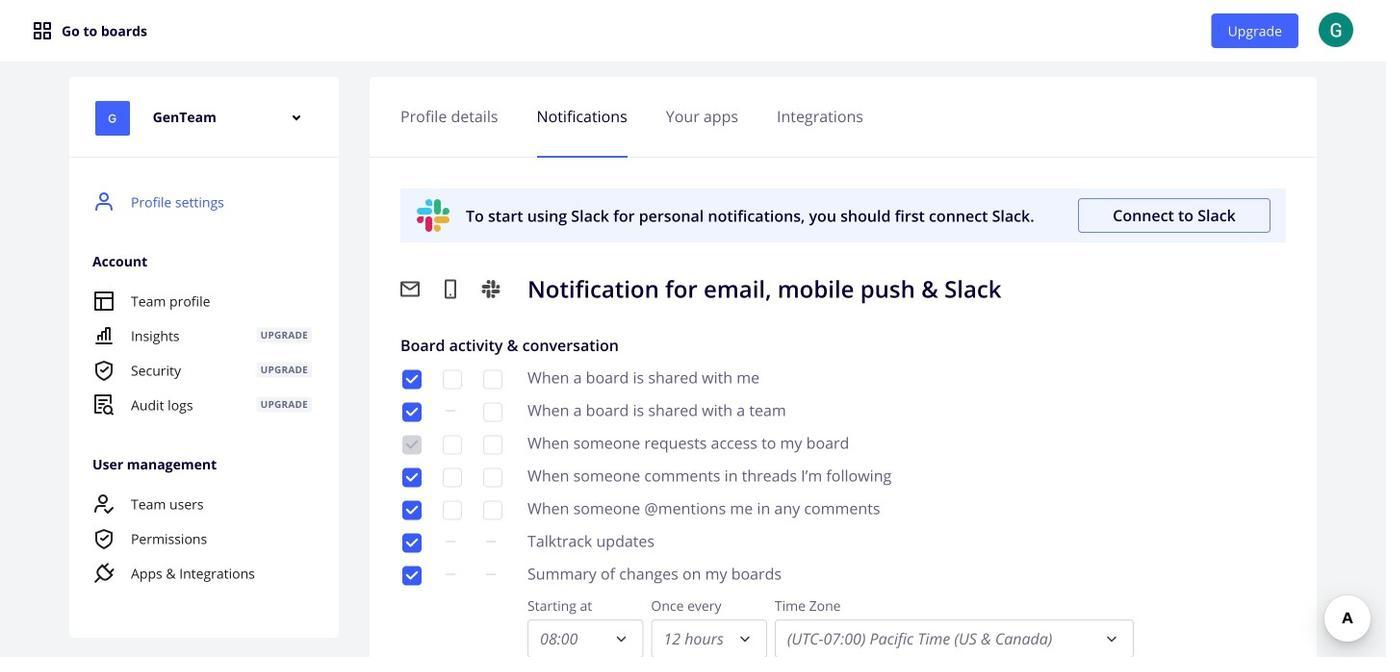 Task type: describe. For each thing, give the bounding box(es) containing it.
3 spagx image from the left
[[481, 280, 501, 299]]

1 menu from the top
[[69, 185, 335, 607]]

4 notifications via mobile app button from the top
[[441, 499, 464, 522]]

1 notifications via mobile app button from the top
[[441, 368, 464, 391]]

profile settings tab list
[[400, 87, 1286, 146]]

2 spagx image from the left
[[441, 280, 460, 299]]

notifications via email button for 4th notifications via mobile app button from the bottom of the page the notifications via slack button
[[400, 368, 424, 391]]

3 menu from the top
[[69, 487, 335, 591]]



Task type: locate. For each thing, give the bounding box(es) containing it.
2 notifications via email button from the top
[[400, 401, 424, 424]]

spagx image
[[31, 19, 54, 42]]

notifications via slack button for first notifications via mobile app button from the bottom of the page
[[481, 499, 504, 522]]

0 horizontal spatial spagx image
[[400, 280, 420, 299]]

None button
[[527, 620, 643, 657], [651, 620, 767, 657], [775, 620, 1134, 657], [527, 620, 643, 657], [651, 620, 767, 657], [775, 620, 1134, 657]]

notifications via email button for 3rd notifications via mobile app button from the bottom's the notifications via slack button
[[400, 434, 424, 457]]

notifications via slack button for 4th notifications via mobile app button from the bottom of the page
[[481, 368, 504, 391]]

user menu: generic name image
[[1319, 13, 1353, 47]]

2 notifications via mobile app button from the top
[[441, 434, 464, 457]]

1 horizontal spatial spagx image
[[441, 280, 460, 299]]

notifications via email button for the notifications via slack button associated with second notifications via mobile app button from the bottom of the page
[[400, 466, 424, 489]]

5 notifications via email button from the top
[[400, 499, 424, 522]]

Notifications via mobile app button
[[441, 368, 464, 391], [441, 434, 464, 457], [441, 466, 464, 489], [441, 499, 464, 522]]

notifications via slack button for 3rd notifications via mobile app button from the bottom
[[481, 434, 504, 457]]

menu bar element
[[0, 0, 1386, 62]]

3 notifications via email button from the top
[[400, 434, 424, 457]]

1 spagx image from the left
[[400, 280, 420, 299]]

4 notifications via slack button from the top
[[481, 466, 504, 489]]

1 notifications via slack button from the top
[[481, 368, 504, 391]]

2 notifications via slack button from the top
[[481, 401, 504, 424]]

spagx image
[[400, 280, 420, 299], [441, 280, 460, 299], [481, 280, 501, 299]]

7 notifications via email button from the top
[[400, 565, 424, 588]]

4 notifications via email button from the top
[[400, 466, 424, 489]]

menu
[[69, 185, 335, 607], [69, 284, 335, 423], [69, 487, 335, 591]]

notifications via email button for fourth the notifications via slack button from the bottom of the page
[[400, 401, 424, 424]]

2 menu from the top
[[69, 284, 335, 423]]

3 notifications via slack button from the top
[[481, 434, 504, 457]]

notifications via slack button for second notifications via mobile app button from the bottom of the page
[[481, 466, 504, 489]]

Notifications via email button
[[400, 368, 424, 391], [400, 401, 424, 424], [400, 434, 424, 457], [400, 466, 424, 489], [400, 499, 424, 522], [400, 532, 424, 555], [400, 565, 424, 588]]

5 notifications via slack button from the top
[[481, 499, 504, 522]]

3 notifications via mobile app button from the top
[[441, 466, 464, 489]]

2 horizontal spatial spagx image
[[481, 280, 501, 299]]

6 notifications via email button from the top
[[400, 532, 424, 555]]

notifications via email button for the notifications via slack button related to first notifications via mobile app button from the bottom of the page
[[400, 499, 424, 522]]

1 notifications via email button from the top
[[400, 368, 424, 391]]

Notifications via slack button
[[481, 368, 504, 391], [481, 401, 504, 424], [481, 434, 504, 457], [481, 466, 504, 489], [481, 499, 504, 522]]



Task type: vqa. For each thing, say whether or not it's contained in the screenshot.
User menu: Chirpy Chipmunk image
no



